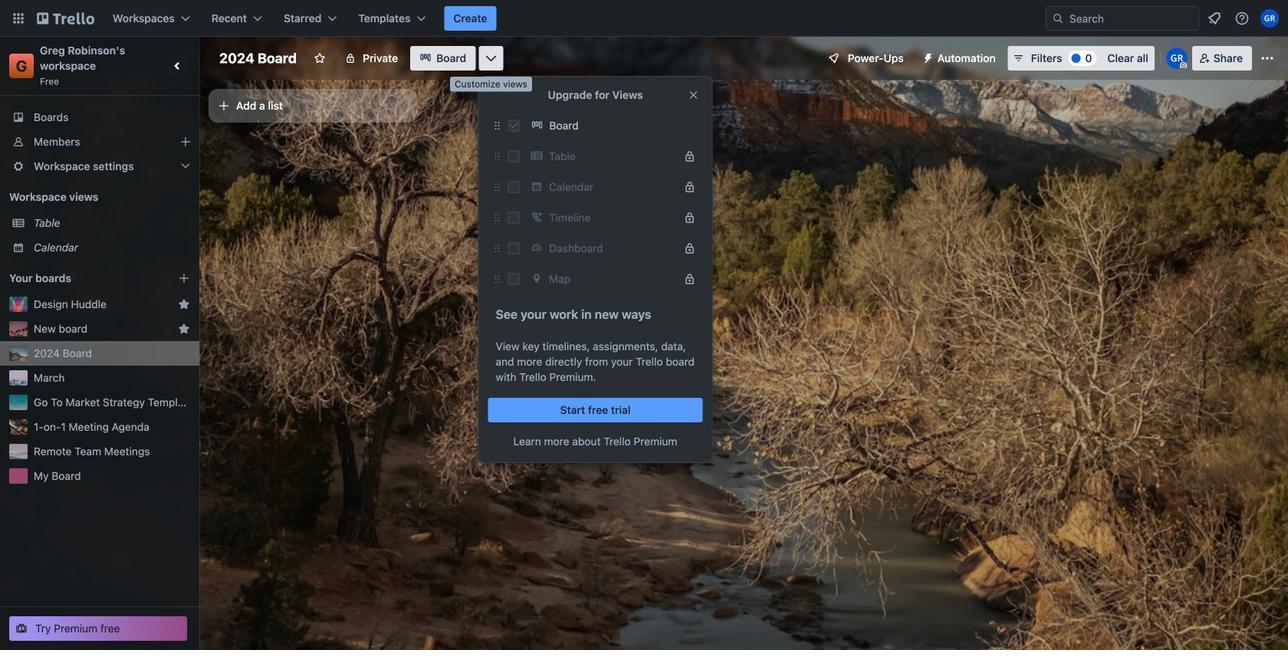 Task type: locate. For each thing, give the bounding box(es) containing it.
starred icon image
[[178, 298, 190, 311], [178, 323, 190, 335]]

greg robinson (gregrobinson96) image
[[1261, 9, 1279, 28]]

your boards with 8 items element
[[9, 269, 155, 288]]

open information menu image
[[1234, 11, 1250, 26]]

this member is an admin of this board. image
[[1180, 62, 1187, 69]]

tooltip
[[450, 77, 532, 92]]

0 vertical spatial starred icon image
[[178, 298, 190, 311]]

0 notifications image
[[1205, 9, 1224, 28]]

show menu image
[[1260, 51, 1275, 66]]

star or unstar board image
[[314, 52, 326, 64]]

1 starred icon image from the top
[[178, 298, 190, 311]]

1 vertical spatial starred icon image
[[178, 323, 190, 335]]



Task type: describe. For each thing, give the bounding box(es) containing it.
customize views image
[[483, 51, 499, 66]]

greg robinson (gregrobinson96) image
[[1166, 48, 1187, 69]]

back to home image
[[37, 6, 94, 31]]

2 starred icon image from the top
[[178, 323, 190, 335]]

workspace navigation collapse icon image
[[167, 55, 189, 77]]

primary element
[[0, 0, 1288, 37]]

search image
[[1052, 12, 1064, 25]]

add board image
[[178, 272, 190, 284]]

Board name text field
[[212, 46, 304, 71]]

close popover image
[[687, 89, 700, 101]]

Search field
[[1064, 8, 1198, 29]]

sm image
[[916, 46, 938, 67]]



Task type: vqa. For each thing, say whether or not it's contained in the screenshot.
topmost barb dwyer (barbdwyer3) 'image'
no



